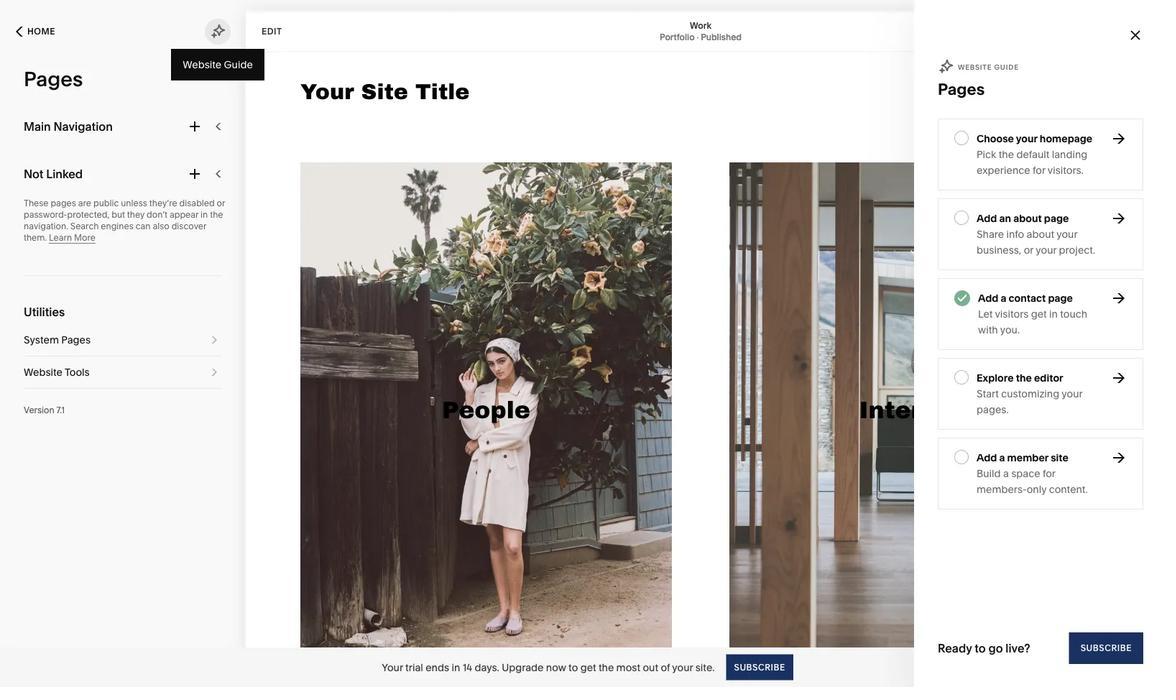 Task type: vqa. For each thing, say whether or not it's contained in the screenshot.
"unless"
yes



Task type: describe. For each thing, give the bounding box(es) containing it.
navigation
[[54, 119, 113, 133]]

a for member
[[999, 452, 1005, 464]]

system
[[24, 334, 59, 346]]

visitors
[[995, 308, 1029, 320]]

default
[[1017, 148, 1050, 161]]

explore the editor start customizing your pages.
[[977, 372, 1083, 416]]

add a new page to the "not linked" navigation group image
[[187, 166, 203, 182]]

published
[[701, 32, 742, 42]]

not linked
[[24, 167, 83, 181]]

member
[[1007, 452, 1049, 464]]

site.
[[696, 661, 715, 673]]

an
[[999, 212, 1011, 225]]

2 vertical spatial in
[[452, 661, 460, 673]]

visitors.
[[1048, 164, 1084, 176]]

utilities
[[24, 305, 65, 319]]

them.
[[24, 233, 47, 243]]

learn more
[[49, 233, 95, 243]]

1 vertical spatial about
[[1027, 228, 1055, 240]]

portfolio
[[660, 32, 695, 42]]

landing
[[1052, 148, 1088, 161]]

or inside add an about page share info about your business, or your project.
[[1024, 244, 1034, 256]]

they
[[127, 210, 145, 220]]

more
[[74, 233, 95, 243]]

your up project.
[[1057, 228, 1078, 240]]

touch
[[1060, 308, 1088, 320]]

share
[[977, 228, 1004, 240]]

these pages are public unless they're disabled or password-protected, but they don't appear in the navigation. search engines can also discover them.
[[24, 198, 225, 243]]

unless
[[121, 198, 147, 208]]

system pages
[[24, 334, 91, 346]]

these
[[24, 198, 49, 208]]

2 vertical spatial a
[[1003, 468, 1009, 480]]

0 horizontal spatial guide
[[224, 59, 253, 71]]

site
[[1051, 452, 1069, 464]]

system pages button
[[24, 324, 222, 356]]

pages inside button
[[61, 334, 91, 346]]

public
[[93, 198, 119, 208]]

1 horizontal spatial guide
[[994, 63, 1019, 71]]

your left project.
[[1036, 244, 1057, 256]]

ready
[[938, 641, 972, 655]]

engines
[[101, 221, 134, 231]]

the inside these pages are public unless they're disabled or password-protected, but they don't appear in the navigation. search engines can also discover them.
[[210, 210, 223, 220]]

linked
[[46, 167, 83, 181]]

go
[[989, 641, 1003, 655]]

add a new page to the "main navigation" group image
[[187, 119, 203, 134]]

14
[[463, 661, 472, 673]]

discover
[[172, 221, 206, 231]]

contact
[[1009, 292, 1046, 304]]

days.
[[475, 661, 499, 673]]

learn
[[49, 233, 72, 243]]

main navigation
[[24, 119, 113, 133]]

or inside these pages are public unless they're disabled or password-protected, but they don't appear in the navigation. search engines can also discover them.
[[217, 198, 225, 208]]

pick
[[977, 148, 996, 161]]

ready to go live?
[[938, 641, 1030, 655]]

but
[[112, 210, 125, 220]]

choose your homepage pick the default landing experience for visitors.
[[977, 133, 1093, 176]]

homepage
[[1040, 133, 1093, 145]]

home
[[27, 26, 55, 37]]

get inside add a contact page let visitors get in touch with you.
[[1031, 308, 1047, 320]]

navigation.
[[24, 221, 68, 231]]

upgrade
[[502, 661, 544, 673]]

ends
[[426, 661, 449, 673]]

edit button
[[252, 18, 291, 45]]

experience
[[977, 164, 1030, 176]]

only
[[1027, 483, 1047, 496]]

add for add an about page share info about your business, or your project.
[[977, 212, 997, 225]]

project.
[[1059, 244, 1095, 256]]

editor
[[1034, 372, 1064, 384]]

the left "most"
[[599, 661, 614, 673]]

disabled
[[179, 198, 215, 208]]

they're
[[149, 198, 177, 208]]

2 horizontal spatial website
[[958, 63, 992, 71]]

work
[[690, 20, 712, 31]]

customizing
[[1001, 388, 1060, 400]]

add an about page share info about your business, or your project.
[[977, 212, 1095, 256]]

out
[[643, 661, 658, 673]]



Task type: locate. For each thing, give the bounding box(es) containing it.
the inside explore the editor start customizing your pages.
[[1016, 372, 1032, 384]]

0 vertical spatial subscribe
[[1081, 643, 1132, 653]]

in left touch
[[1049, 308, 1058, 320]]

1 vertical spatial or
[[1024, 244, 1034, 256]]

1 horizontal spatial or
[[1024, 244, 1034, 256]]

1 horizontal spatial subscribe
[[1081, 643, 1132, 653]]

or right disabled
[[217, 198, 225, 208]]

about right the info
[[1027, 228, 1055, 240]]

not
[[24, 167, 43, 181]]

main
[[24, 119, 51, 133]]

·
[[697, 32, 699, 42]]

your
[[382, 661, 403, 673]]

your
[[1016, 133, 1038, 145], [1057, 228, 1078, 240], [1036, 244, 1057, 256], [1062, 388, 1083, 400], [672, 661, 693, 673]]

page up touch
[[1048, 292, 1073, 304]]

for down site
[[1043, 468, 1056, 480]]

pages.
[[977, 404, 1009, 416]]

page for your
[[1044, 212, 1069, 225]]

0 horizontal spatial website guide
[[183, 59, 253, 71]]

your down editor
[[1062, 388, 1083, 400]]

1 horizontal spatial to
[[975, 641, 986, 655]]

0 horizontal spatial to
[[569, 661, 578, 673]]

add inside add an about page share info about your business, or your project.
[[977, 212, 997, 225]]

the up customizing
[[1016, 372, 1032, 384]]

choose
[[977, 133, 1014, 145]]

2 vertical spatial add
[[977, 452, 997, 464]]

0 horizontal spatial subscribe
[[734, 662, 785, 672]]

about
[[1014, 212, 1042, 225], [1027, 228, 1055, 240]]

pages
[[51, 198, 76, 208]]

0 horizontal spatial get
[[581, 661, 596, 673]]

page inside add a contact page let visitors get in touch with you.
[[1048, 292, 1073, 304]]

build
[[977, 468, 1001, 480]]

for down default
[[1033, 164, 1046, 176]]

add up let
[[978, 292, 999, 304]]

add a contact page let visitors get in touch with you.
[[978, 292, 1088, 336]]

add up share
[[977, 212, 997, 225]]

to left go
[[975, 641, 986, 655]]

1 horizontal spatial website
[[183, 59, 222, 71]]

your trial ends in 14 days. upgrade now to get the most out of your site.
[[382, 661, 715, 673]]

your inside explore the editor start customizing your pages.
[[1062, 388, 1083, 400]]

pages up tools
[[61, 334, 91, 346]]

1 horizontal spatial in
[[452, 661, 460, 673]]

live?
[[1006, 641, 1030, 655]]

page inside add an about page share info about your business, or your project.
[[1044, 212, 1069, 225]]

in inside add a contact page let visitors get in touch with you.
[[1049, 308, 1058, 320]]

to
[[975, 641, 986, 655], [569, 661, 578, 673]]

appear
[[170, 210, 199, 220]]

1 vertical spatial add
[[978, 292, 999, 304]]

of
[[661, 661, 670, 673]]

about up the info
[[1014, 212, 1042, 225]]

also
[[153, 221, 169, 231]]

protected,
[[67, 210, 109, 220]]

1 vertical spatial in
[[1049, 308, 1058, 320]]

can
[[136, 221, 151, 231]]

website tools
[[24, 366, 90, 378]]

in down disabled
[[201, 210, 208, 220]]

a up 'visitors'
[[1001, 292, 1007, 304]]

subscribe button
[[1069, 633, 1144, 664], [726, 654, 793, 680]]

page for in
[[1048, 292, 1073, 304]]

0 horizontal spatial subscribe button
[[726, 654, 793, 680]]

for inside choose your homepage pick the default landing experience for visitors.
[[1033, 164, 1046, 176]]

or down the info
[[1024, 244, 1034, 256]]

1 horizontal spatial subscribe button
[[1069, 633, 1144, 664]]

1 vertical spatial to
[[569, 661, 578, 673]]

0 horizontal spatial in
[[201, 210, 208, 220]]

website
[[183, 59, 222, 71], [958, 63, 992, 71], [24, 366, 63, 378]]

your right of
[[672, 661, 693, 673]]

pages down home
[[24, 67, 83, 91]]

0 vertical spatial in
[[201, 210, 208, 220]]

work portfolio · published
[[660, 20, 742, 42]]

website tools button
[[24, 357, 222, 388]]

edit
[[262, 26, 282, 36]]

add up the build
[[977, 452, 997, 464]]

subscribe button for ready to go live?
[[1069, 633, 1144, 664]]

website inside button
[[24, 366, 63, 378]]

most
[[616, 661, 640, 673]]

the inside choose your homepage pick the default landing experience for visitors.
[[999, 148, 1014, 161]]

subscribe button for your trial ends in 14 days. upgrade now to get the most out of your site.
[[726, 654, 793, 680]]

a
[[1001, 292, 1007, 304], [999, 452, 1005, 464], [1003, 468, 1009, 480]]

pages up choose at right
[[938, 79, 985, 99]]

1 vertical spatial a
[[999, 452, 1005, 464]]

add a member site build a space for members-only content.
[[977, 452, 1088, 496]]

add for add a member site build a space for members-only content.
[[977, 452, 997, 464]]

0 horizontal spatial or
[[217, 198, 225, 208]]

learn more link
[[49, 233, 95, 244]]

content.
[[1049, 483, 1088, 496]]

in left 14
[[452, 661, 460, 673]]

now
[[546, 661, 566, 673]]

a up members-
[[1003, 468, 1009, 480]]

version
[[24, 405, 54, 415]]

subscribe
[[1081, 643, 1132, 653], [734, 662, 785, 672]]

trial
[[405, 661, 423, 673]]

members-
[[977, 483, 1027, 496]]

add inside add a contact page let visitors get in touch with you.
[[978, 292, 999, 304]]

get down contact
[[1031, 308, 1047, 320]]

space
[[1011, 468, 1040, 480]]

a for contact
[[1001, 292, 1007, 304]]

let
[[978, 308, 993, 320]]

0 horizontal spatial website
[[24, 366, 63, 378]]

don't
[[147, 210, 168, 220]]

password-
[[24, 210, 67, 220]]

for inside add a member site build a space for members-only content.
[[1043, 468, 1056, 480]]

for
[[1033, 164, 1046, 176], [1043, 468, 1056, 480]]

1 horizontal spatial get
[[1031, 308, 1047, 320]]

0 vertical spatial add
[[977, 212, 997, 225]]

start
[[977, 388, 999, 400]]

7.1
[[56, 405, 65, 415]]

add inside add a member site build a space for members-only content.
[[977, 452, 997, 464]]

2 horizontal spatial in
[[1049, 308, 1058, 320]]

a inside add a contact page let visitors get in touch with you.
[[1001, 292, 1007, 304]]

0 vertical spatial a
[[1001, 292, 1007, 304]]

business,
[[977, 244, 1022, 256]]

0 vertical spatial to
[[975, 641, 986, 655]]

the up experience
[[999, 148, 1014, 161]]

tools
[[65, 366, 90, 378]]

add
[[977, 212, 997, 225], [978, 292, 999, 304], [977, 452, 997, 464]]

to right now
[[569, 661, 578, 673]]

1 vertical spatial page
[[1048, 292, 1073, 304]]

1 vertical spatial get
[[581, 661, 596, 673]]

guide
[[224, 59, 253, 71], [994, 63, 1019, 71]]

page up project.
[[1044, 212, 1069, 225]]

0 vertical spatial or
[[217, 198, 225, 208]]

get right now
[[581, 661, 596, 673]]

1 horizontal spatial website guide
[[958, 63, 1019, 71]]

your inside choose your homepage pick the default landing experience for visitors.
[[1016, 133, 1038, 145]]

0 vertical spatial page
[[1044, 212, 1069, 225]]

a up the build
[[999, 452, 1005, 464]]

0 vertical spatial about
[[1014, 212, 1042, 225]]

page
[[1044, 212, 1069, 225], [1048, 292, 1073, 304]]

0 vertical spatial get
[[1031, 308, 1047, 320]]

in
[[201, 210, 208, 220], [1049, 308, 1058, 320], [452, 661, 460, 673]]

your up default
[[1016, 133, 1038, 145]]

1 vertical spatial subscribe
[[734, 662, 785, 672]]

you.
[[1000, 324, 1020, 336]]

add for add a contact page let visitors get in touch with you.
[[978, 292, 999, 304]]

in inside these pages are public unless they're disabled or password-protected, but they don't appear in the navigation. search engines can also discover them.
[[201, 210, 208, 220]]

version 7.1
[[24, 405, 65, 415]]

get
[[1031, 308, 1047, 320], [581, 661, 596, 673]]

info
[[1007, 228, 1024, 240]]

1 vertical spatial for
[[1043, 468, 1056, 480]]

home button
[[0, 16, 71, 47]]

search
[[70, 221, 99, 231]]

website guide
[[183, 59, 253, 71], [958, 63, 1019, 71]]

are
[[78, 198, 91, 208]]

with
[[978, 324, 998, 336]]

the down disabled
[[210, 210, 223, 220]]

0 vertical spatial for
[[1033, 164, 1046, 176]]



